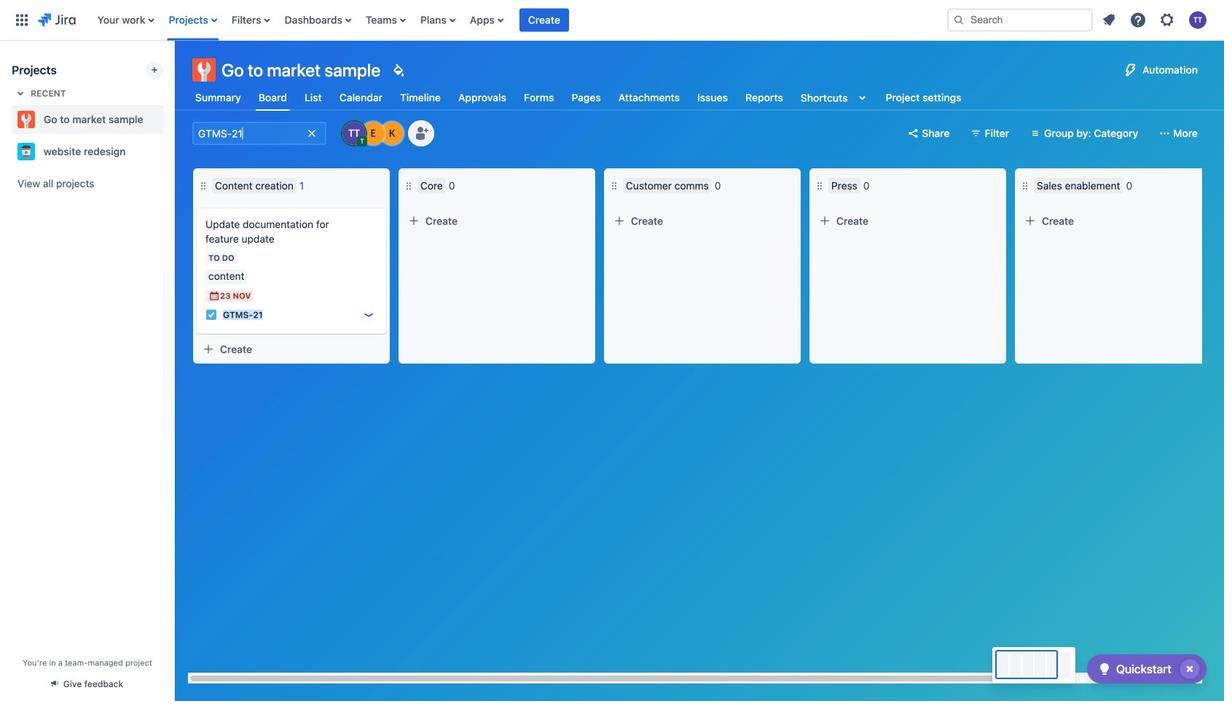 Task type: vqa. For each thing, say whether or not it's contained in the screenshot.
The Experience
no



Task type: describe. For each thing, give the bounding box(es) containing it.
1 horizontal spatial list
[[1096, 7, 1216, 33]]

1 add to starred image from the top
[[159, 111, 176, 128]]

customer comms element
[[623, 178, 712, 194]]

primary element
[[9, 0, 936, 40]]

set project background image
[[390, 61, 407, 79]]

help image
[[1130, 11, 1147, 29]]

sidebar navigation image
[[159, 58, 191, 87]]

Search board text field
[[194, 123, 305, 144]]

clear image
[[306, 128, 318, 139]]

appswitcher icon image
[[13, 11, 31, 29]]

dismiss quickstart image
[[1179, 658, 1202, 681]]

due date: 23 november 2023 image
[[209, 290, 220, 302]]

create image
[[188, 198, 206, 216]]

low image
[[363, 309, 375, 321]]



Task type: locate. For each thing, give the bounding box(es) containing it.
core element
[[418, 178, 446, 194]]

tab list
[[184, 85, 974, 111]]

task image
[[206, 309, 217, 321]]

add to starred image
[[159, 111, 176, 128], [159, 143, 176, 160]]

0 vertical spatial add to starred image
[[159, 111, 176, 128]]

collapse recent projects image
[[12, 85, 29, 102]]

None search field
[[948, 8, 1094, 32]]

banner
[[0, 0, 1225, 41]]

list
[[90, 0, 936, 40], [1096, 7, 1216, 33]]

settings image
[[1159, 11, 1177, 29]]

search image
[[954, 14, 965, 26]]

your profile and settings image
[[1190, 11, 1207, 29]]

due date: 23 november 2023 image
[[209, 290, 220, 302]]

notifications image
[[1101, 11, 1118, 29]]

0 horizontal spatial list
[[90, 0, 936, 40]]

automation image
[[1123, 61, 1140, 79]]

collapse image
[[1186, 177, 1204, 195]]

2 add to starred image from the top
[[159, 143, 176, 160]]

add people image
[[413, 125, 430, 142]]

create project image
[[149, 64, 160, 76]]

list item
[[520, 0, 569, 40]]

Search field
[[948, 8, 1094, 32]]

content creation element
[[212, 178, 297, 194]]

press element
[[829, 178, 861, 194]]

1 vertical spatial add to starred image
[[159, 143, 176, 160]]

check image
[[1096, 661, 1114, 678]]

sales enablement element
[[1034, 178, 1124, 194]]

jira image
[[38, 11, 76, 29], [38, 11, 76, 29]]



